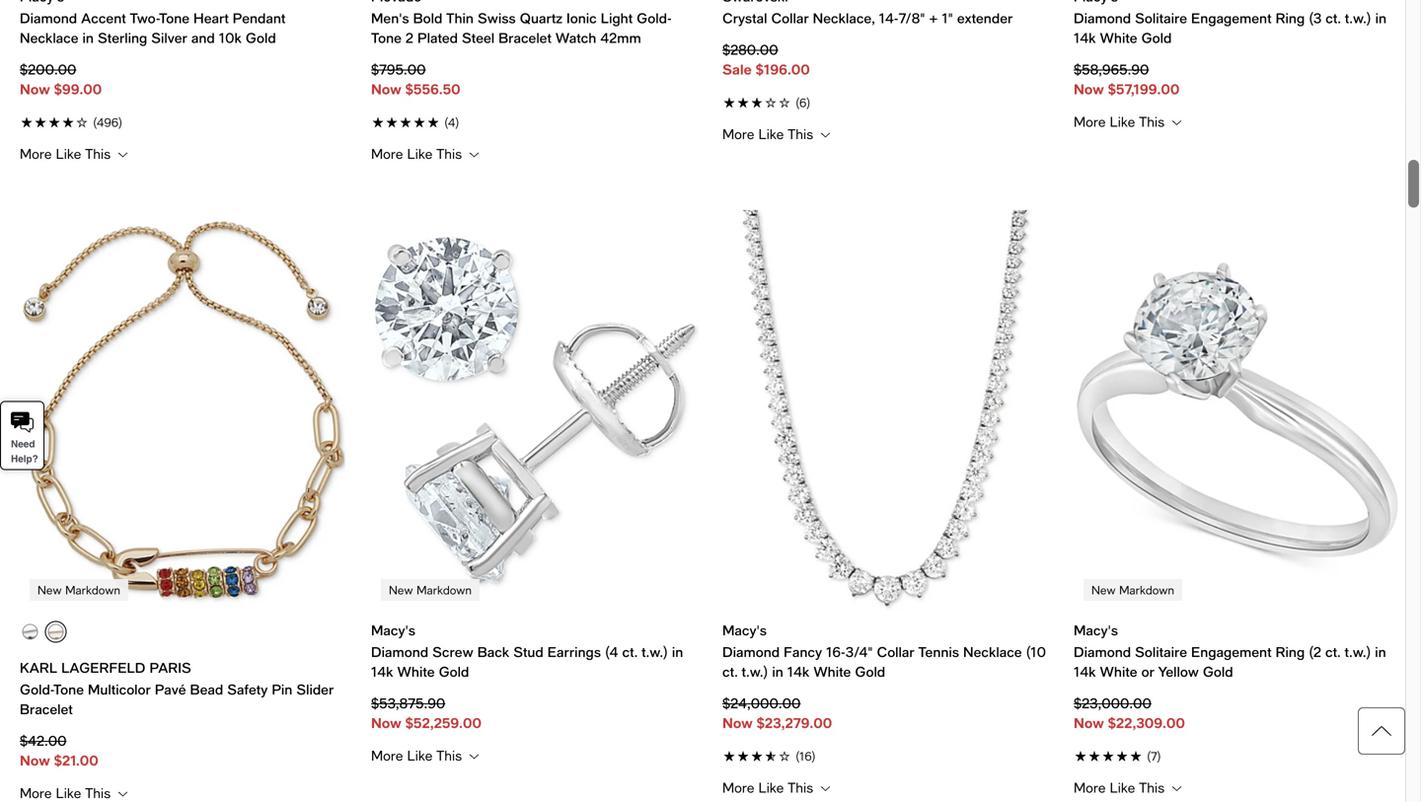 Task type: locate. For each thing, give the bounding box(es) containing it.
extender
[[957, 10, 1013, 26]]

necklace left (10
[[963, 644, 1022, 660]]

now down $23,000.00
[[1074, 715, 1104, 731]]

3 macy's from the left
[[1074, 622, 1118, 638]]

crystal collar necklace, 14-7/8" + 1" extender link
[[722, 0, 1050, 28]]

gold inside macy's diamond screw back stud earrings (4 ct. t.w.) in 14k white gold
[[439, 664, 469, 680]]

now for $53,875.90 now $52,259.00
[[371, 715, 401, 731]]

now for $200.00 now $99.00
[[20, 81, 50, 97]]

1 vertical spatial bracelet
[[20, 701, 73, 717]]

$53,875.90 now $52,259.00
[[371, 695, 482, 731]]

ct. right (2
[[1326, 644, 1341, 660]]

gold- right light
[[637, 10, 672, 26]]

1 horizontal spatial gold-
[[637, 10, 672, 26]]

like down $22,309.00
[[1110, 780, 1135, 796]]

$196.00
[[756, 61, 810, 77]]

macy's up $23,000.00
[[1074, 622, 1118, 638]]

14k up $53,875.90
[[371, 664, 393, 680]]

ct.
[[1326, 10, 1341, 26], [622, 644, 638, 660], [1326, 644, 1341, 660], [722, 664, 738, 680]]

like inside gold-tone multicolor pavé bead safety pin slider bracelet group
[[56, 785, 81, 801]]

diamond
[[20, 10, 77, 26], [1074, 10, 1131, 26], [371, 644, 429, 660], [722, 644, 780, 660], [1074, 644, 1131, 660]]

more down $42.00 now $21.00
[[20, 785, 52, 801]]

1 vertical spatial collar
[[877, 644, 915, 660]]

pin
[[272, 681, 292, 698]]

macy's diamond screw back stud earrings (4 ct. t.w.) in 14k white gold
[[371, 622, 683, 680]]

more down $795.00 now $556.50
[[371, 145, 403, 162]]

0 vertical spatial gold-
[[637, 10, 672, 26]]

now for $23,000.00 now $22,309.00
[[1074, 715, 1104, 731]]

+
[[929, 10, 938, 26]]

gold- down karl
[[20, 681, 53, 698]]

in inside the macy's diamond solitaire engagement ring (2 ct. t.w.) in 14k white or yellow gold
[[1375, 644, 1387, 660]]

necklace up $200.00
[[20, 29, 78, 46]]

more like this down (496)
[[20, 145, 115, 162]]

tone inside "karl lagerfeld paris gold-tone multicolor pavé bead safety pin slider bracelet"
[[53, 681, 84, 698]]

now inside $53,875.90 now $52,259.00
[[371, 715, 401, 731]]

(6)
[[796, 96, 811, 109]]

2 horizontal spatial tone
[[371, 29, 402, 46]]

ring
[[1276, 10, 1305, 26], [1276, 644, 1305, 660]]

diamond accent two-tone heart pendant necklace in sterling silver and 10k gold link
[[20, 0, 347, 48]]

crystal collar necklace, 14-7/8" + 1" extender
[[722, 10, 1013, 26]]

diamond up $58,965.90
[[1074, 10, 1131, 26]]

bracelet
[[499, 29, 552, 46], [20, 701, 73, 717]]

more like this down (6)
[[722, 126, 818, 142]]

solitaire up "$58,965.90 now $57,199.00"
[[1135, 10, 1187, 26]]

in
[[1375, 10, 1387, 26], [82, 29, 94, 46], [672, 644, 683, 660], [1375, 644, 1387, 660], [772, 664, 783, 680]]

white
[[1100, 29, 1138, 46], [397, 664, 435, 680], [814, 664, 851, 680], [1100, 664, 1138, 680]]

now inside $23,000.00 now $22,309.00
[[1074, 715, 1104, 731]]

paris
[[149, 660, 191, 676]]

2 vertical spatial tone
[[53, 681, 84, 698]]

$795.00 now $556.50
[[371, 61, 461, 97]]

in right (3
[[1375, 10, 1387, 26]]

2.6667 out of 5 rating with 6 reviews image
[[722, 91, 1050, 111]]

in right (2
[[1375, 644, 1387, 660]]

now down $200.00
[[20, 81, 50, 97]]

1 vertical spatial tone
[[371, 29, 402, 46]]

1 ring from the top
[[1276, 10, 1305, 26]]

7/8"
[[899, 10, 925, 26]]

0 vertical spatial necklace
[[20, 29, 78, 46]]

macy's up $24,000.00
[[722, 622, 767, 638]]

now down the $42.00
[[20, 752, 50, 769]]

$795.00
[[371, 61, 426, 77]]

more like this down (7)
[[1074, 780, 1169, 796]]

safety
[[227, 681, 268, 698]]

t.w.)
[[1345, 10, 1372, 26], [642, 644, 668, 660], [1345, 644, 1371, 660], [742, 664, 768, 680]]

sale
[[722, 61, 752, 77]]

1 vertical spatial necklace
[[963, 644, 1022, 660]]

2 horizontal spatial macy's
[[1074, 622, 1118, 638]]

diamond solitaire engagement ring (3 ct. t.w.) in 14k white gold link
[[1074, 0, 1402, 48]]

macy's up $53,875.90
[[371, 622, 415, 638]]

ct. up $24,000.00
[[722, 664, 738, 680]]

like down $21.00
[[56, 785, 81, 801]]

1 horizontal spatial bracelet
[[499, 29, 552, 46]]

1 engagement from the top
[[1191, 10, 1272, 26]]

t.w.) right (2
[[1345, 644, 1371, 660]]

2 ring from the top
[[1276, 644, 1305, 660]]

fancy
[[784, 644, 822, 660]]

diamond inside macy's diamond screw back stud earrings (4 ct. t.w.) in 14k white gold
[[371, 644, 429, 660]]

in inside macy's diamond screw back stud earrings (4 ct. t.w.) in 14k white gold
[[672, 644, 683, 660]]

t.w.) right (4
[[642, 644, 668, 660]]

1 vertical spatial engagement
[[1191, 644, 1272, 660]]

now down $53,875.90
[[371, 715, 401, 731]]

diamond fancy 16-3/4" collar tennis necklace (10 ct. t.w.) in 14k white gold group
[[722, 210, 1050, 797]]

0 horizontal spatial bracelet
[[20, 701, 73, 717]]

men's bold thin swiss quartz ionic light gold- tone 2 plated steel bracelet watch 42mm link
[[371, 0, 699, 48]]

like down the $52,259.00
[[407, 748, 433, 764]]

t.w.) up $24,000.00
[[742, 664, 768, 680]]

t.w.) inside the macy's diamond solitaire engagement ring (2 ct. t.w.) in 14k white or yellow gold
[[1345, 644, 1371, 660]]

now down the $795.00 on the left top of page
[[371, 81, 401, 97]]

white up $58,965.90
[[1100, 29, 1138, 46]]

white up $53,875.90
[[397, 664, 435, 680]]

diamond inside macy's diamond fancy 16-3/4" collar tennis necklace (10 ct. t.w.) in 14k white gold
[[722, 644, 780, 660]]

pavé
[[155, 681, 186, 698]]

3.9879 out of 5 rating with 496 reviews image
[[20, 111, 347, 131]]

(2
[[1309, 644, 1322, 660]]

more inside diamond screw back stud earrings (4 ct. t.w.) in 14k white gold group
[[371, 748, 403, 764]]

1 solitaire from the top
[[1135, 10, 1187, 26]]

now inside $42.00 now $21.00
[[20, 752, 50, 769]]

diamond left fancy
[[722, 644, 780, 660]]

0 horizontal spatial collar
[[771, 10, 809, 26]]

gold- inside men's bold thin swiss quartz ionic light gold- tone 2 plated steel bracelet watch 42mm
[[637, 10, 672, 26]]

crystal
[[722, 10, 767, 26]]

diamond up $23,000.00
[[1074, 644, 1131, 660]]

bracelet up the $42.00
[[20, 701, 73, 717]]

more down sale
[[722, 126, 755, 142]]

more down $24,000.00 now $23,279.00
[[722, 780, 755, 796]]

macy's inside macy's diamond screw back stud earrings (4 ct. t.w.) in 14k white gold
[[371, 622, 415, 638]]

t.w.) inside diamond solitaire engagement ring (3 ct. t.w.) in 14k white gold
[[1345, 10, 1372, 26]]

1 horizontal spatial necklace
[[963, 644, 1022, 660]]

earrings
[[548, 644, 601, 660]]

14k inside diamond solitaire engagement ring (3 ct. t.w.) in 14k white gold
[[1074, 29, 1096, 46]]

tone inside diamond accent two-tone heart pendant necklace in sterling silver and 10k gold
[[159, 10, 190, 26]]

this down $21.00
[[85, 785, 111, 801]]

macy's for macy's diamond fancy 16-3/4" collar tennis necklace (10 ct. t.w.) in 14k white gold
[[722, 622, 767, 638]]

$99.00
[[54, 81, 102, 97]]

2 solitaire from the top
[[1135, 644, 1187, 660]]

tone down karl
[[53, 681, 84, 698]]

more down $53,875.90
[[371, 748, 403, 764]]

1 vertical spatial gold-
[[20, 681, 53, 698]]

diamond for macy's diamond solitaire engagement ring (2 ct. t.w.) in 14k white or yellow gold
[[1074, 644, 1131, 660]]

t.w.) right (3
[[1345, 10, 1372, 26]]

1 vertical spatial ring
[[1276, 644, 1305, 660]]

more like this
[[1074, 113, 1169, 130], [722, 126, 818, 142], [20, 145, 115, 162], [371, 145, 466, 162], [371, 748, 466, 764], [722, 780, 818, 796], [1074, 780, 1169, 796], [20, 785, 115, 801]]

more down "$58,965.90 now $57,199.00"
[[1074, 113, 1106, 130]]

like down $57,199.00 on the right top
[[1110, 113, 1135, 130]]

like
[[1110, 113, 1135, 130], [759, 126, 784, 142], [56, 145, 81, 162], [407, 145, 433, 162], [407, 748, 433, 764], [759, 780, 784, 796], [1110, 780, 1135, 796], [56, 785, 81, 801]]

solitaire inside the macy's diamond solitaire engagement ring (2 ct. t.w.) in 14k white or yellow gold
[[1135, 644, 1187, 660]]

now inside "$58,965.90 now $57,199.00"
[[1074, 81, 1104, 97]]

more like this down (16)
[[722, 780, 818, 796]]

white left or
[[1100, 664, 1138, 680]]

gold up "$58,965.90 now $57,199.00"
[[1142, 29, 1172, 46]]

collar right crystal
[[771, 10, 809, 26]]

macy's inside macy's diamond fancy 16-3/4" collar tennis necklace (10 ct. t.w.) in 14k white gold
[[722, 622, 767, 638]]

ct. inside macy's diamond fancy 16-3/4" collar tennis necklace (10 ct. t.w.) in 14k white gold
[[722, 664, 738, 680]]

0 horizontal spatial macy's
[[371, 622, 415, 638]]

in up $24,000.00
[[772, 664, 783, 680]]

$24,000.00 now $23,279.00
[[722, 695, 832, 731]]

white down 16-
[[814, 664, 851, 680]]

necklace
[[20, 29, 78, 46], [963, 644, 1022, 660]]

macy's inside the macy's diamond solitaire engagement ring (2 ct. t.w.) in 14k white or yellow gold
[[1074, 622, 1118, 638]]

1 horizontal spatial tone
[[159, 10, 190, 26]]

this
[[1139, 113, 1165, 130], [788, 126, 813, 142], [85, 145, 111, 162], [436, 145, 462, 162], [436, 748, 462, 764], [788, 780, 813, 796], [1139, 780, 1165, 796], [85, 785, 111, 801]]

$280.00 sale $196.00
[[722, 41, 810, 77]]

engagement
[[1191, 10, 1272, 26], [1191, 644, 1272, 660]]

bracelet inside "karl lagerfeld paris gold-tone multicolor pavé bead safety pin slider bracelet"
[[20, 701, 73, 717]]

0 horizontal spatial tone
[[53, 681, 84, 698]]

color swatch multi multi element
[[48, 624, 64, 640]]

gold inside diamond accent two-tone heart pendant necklace in sterling silver and 10k gold
[[246, 29, 276, 46]]

ionic
[[567, 10, 597, 26]]

like inside diamond screw back stud earrings (4 ct. t.w.) in 14k white gold group
[[407, 748, 433, 764]]

2 macy's from the left
[[722, 622, 767, 638]]

gold down 3/4"
[[855, 664, 886, 680]]

(496)
[[93, 115, 122, 129]]

white inside macy's diamond fancy 16-3/4" collar tennis necklace (10 ct. t.w.) in 14k white gold
[[814, 664, 851, 680]]

14k inside macy's diamond screw back stud earrings (4 ct. t.w.) in 14k white gold
[[371, 664, 393, 680]]

gold-
[[637, 10, 672, 26], [20, 681, 53, 698]]

yellow
[[1158, 664, 1199, 680]]

more like this down the $52,259.00
[[371, 748, 466, 764]]

ring left (3
[[1276, 10, 1305, 26]]

more inside gold-tone multicolor pavé bead safety pin slider bracelet group
[[20, 785, 52, 801]]

1 horizontal spatial macy's
[[722, 622, 767, 638]]

help?
[[11, 454, 38, 465]]

collar right 3/4"
[[877, 644, 915, 660]]

like down '$99.00' at the left top of the page
[[56, 145, 81, 162]]

(4)
[[444, 115, 459, 129]]

diamond up $53,875.90
[[371, 644, 429, 660]]

14k
[[1074, 29, 1096, 46], [371, 664, 393, 680], [787, 664, 810, 680], [1074, 664, 1096, 680]]

14k inside the macy's diamond solitaire engagement ring (2 ct. t.w.) in 14k white or yellow gold
[[1074, 664, 1096, 680]]

1 vertical spatial solitaire
[[1135, 644, 1187, 660]]

gold-tone multicolor pavé bead safety pin slider bracelet group
[[20, 210, 347, 802]]

0 vertical spatial ring
[[1276, 10, 1305, 26]]

more down $23,000.00 now $22,309.00
[[1074, 780, 1106, 796]]

ring left (2
[[1276, 644, 1305, 660]]

$200.00 now $99.00
[[20, 61, 102, 97]]

back
[[477, 644, 510, 660]]

in right (4
[[672, 644, 683, 660]]

0 vertical spatial bracelet
[[499, 29, 552, 46]]

white inside the macy's diamond solitaire engagement ring (2 ct. t.w.) in 14k white or yellow gold
[[1100, 664, 1138, 680]]

$23,000.00
[[1074, 695, 1152, 712]]

tone up the 'silver'
[[159, 10, 190, 26]]

macy's
[[371, 622, 415, 638], [722, 622, 767, 638], [1074, 622, 1118, 638]]

lagerfeld
[[61, 660, 146, 676]]

$53,875.90
[[371, 695, 445, 712]]

now inside $200.00 now $99.00
[[20, 81, 50, 97]]

macy's for macy's diamond screw back stud earrings (4 ct. t.w.) in 14k white gold
[[371, 622, 415, 638]]

ct. right (3
[[1326, 10, 1341, 26]]

white inside diamond solitaire engagement ring (3 ct. t.w.) in 14k white gold
[[1100, 29, 1138, 46]]

now inside $24,000.00 now $23,279.00
[[722, 715, 753, 731]]

now down $58,965.90
[[1074, 81, 1104, 97]]

now down $24,000.00
[[722, 715, 753, 731]]

tone down "men's" in the top of the page
[[371, 29, 402, 46]]

now
[[20, 81, 50, 97], [371, 81, 401, 97], [1074, 81, 1104, 97], [371, 715, 401, 731], [722, 715, 753, 731], [1074, 715, 1104, 731], [20, 752, 50, 769]]

engagement left (3
[[1191, 10, 1272, 26]]

1"
[[942, 10, 953, 26]]

diamond up $200.00
[[20, 10, 77, 26]]

this down (7)
[[1139, 780, 1165, 796]]

0 vertical spatial engagement
[[1191, 10, 1272, 26]]

more like this down the (4)
[[371, 145, 466, 162]]

in down the accent
[[82, 29, 94, 46]]

$280.00
[[722, 41, 778, 58]]

1 macy's from the left
[[371, 622, 415, 638]]

like down the $23,279.00
[[759, 780, 784, 796]]

screw
[[432, 644, 473, 660]]

0 vertical spatial tone
[[159, 10, 190, 26]]

1 horizontal spatial collar
[[877, 644, 915, 660]]

solitaire up or
[[1135, 644, 1187, 660]]

14k up $23,000.00
[[1074, 664, 1096, 680]]

diamond screw back stud earrings (4 ct. t.w.) in 14k white gold group
[[371, 210, 699, 765]]

0 horizontal spatial necklace
[[20, 29, 78, 46]]

14k down fancy
[[787, 664, 810, 680]]

this down (16)
[[788, 780, 813, 796]]

14k up $58,965.90
[[1074, 29, 1096, 46]]

this down (496)
[[85, 145, 111, 162]]

tennis
[[918, 644, 959, 660]]

need help? button
[[0, 401, 44, 470]]

this down the $52,259.00
[[436, 748, 462, 764]]

bracelet down quartz at the top left of the page
[[499, 29, 552, 46]]

like down $556.50
[[407, 145, 433, 162]]

now inside $795.00 now $556.50
[[371, 81, 401, 97]]

5 out of 5 rating with 7 reviews image
[[1074, 745, 1402, 765]]

more like this inside diamond screw back stud earrings (4 ct. t.w.) in 14k white gold group
[[371, 748, 466, 764]]

diamond inside the macy's diamond solitaire engagement ring (2 ct. t.w.) in 14k white or yellow gold
[[1074, 644, 1131, 660]]

(3
[[1309, 10, 1322, 26]]

gold down pendant
[[246, 29, 276, 46]]

gold right yellow
[[1203, 664, 1233, 680]]

gold down screw
[[439, 664, 469, 680]]

ct. right (4
[[622, 644, 638, 660]]

0 vertical spatial solitaire
[[1135, 10, 1187, 26]]

engagement up yellow
[[1191, 644, 1272, 660]]

more like this down $21.00
[[20, 785, 115, 801]]

2 engagement from the top
[[1191, 644, 1272, 660]]

tone
[[159, 10, 190, 26], [371, 29, 402, 46], [53, 681, 84, 698]]

gold
[[246, 29, 276, 46], [1142, 29, 1172, 46], [439, 664, 469, 680], [855, 664, 886, 680], [1203, 664, 1233, 680]]

3/4"
[[846, 644, 873, 660]]

0 vertical spatial collar
[[771, 10, 809, 26]]

0 horizontal spatial gold-
[[20, 681, 53, 698]]

more like this inside gold-tone multicolor pavé bead safety pin slider bracelet group
[[20, 785, 115, 801]]



Task type: vqa. For each thing, say whether or not it's contained in the screenshot.
 email field
no



Task type: describe. For each thing, give the bounding box(es) containing it.
$42.00
[[20, 733, 67, 749]]

14-
[[879, 10, 899, 26]]

heart
[[194, 10, 229, 26]]

bead
[[190, 681, 223, 698]]

diamond inside diamond accent two-tone heart pendant necklace in sterling silver and 10k gold
[[20, 10, 77, 26]]

white inside macy's diamond screw back stud earrings (4 ct. t.w.) in 14k white gold
[[397, 664, 435, 680]]

this down $57,199.00 on the right top
[[1139, 113, 1165, 130]]

$58,965.90
[[1074, 61, 1149, 77]]

this inside gold-tone multicolor pavé bead safety pin slider bracelet group
[[85, 785, 111, 801]]

watch
[[556, 29, 596, 46]]

more down $200.00 now $99.00
[[20, 145, 52, 162]]

macy's diamond solitaire engagement ring (2 ct. t.w.) in 14k white or yellow gold
[[1074, 622, 1387, 680]]

color swatch black black element
[[22, 624, 38, 640]]

diamond inside diamond solitaire engagement ring (3 ct. t.w.) in 14k white gold
[[1074, 10, 1131, 26]]

necklace inside macy's diamond fancy 16-3/4" collar tennis necklace (10 ct. t.w.) in 14k white gold
[[963, 644, 1022, 660]]

pendant
[[233, 10, 286, 26]]

and
[[191, 29, 215, 46]]

$23,279.00
[[757, 715, 832, 731]]

this down (6)
[[788, 126, 813, 142]]

(16)
[[796, 750, 816, 763]]

bracelet inside men's bold thin swiss quartz ionic light gold- tone 2 plated steel bracelet watch 42mm
[[499, 29, 552, 46]]

this inside diamond fancy 16-3/4" collar tennis necklace (10 ct. t.w.) in 14k white gold group
[[788, 780, 813, 796]]

more like this inside diamond solitaire engagement ring (2 ct. t.w.) in 14k white or yellow gold group
[[1074, 780, 1169, 796]]

more like this down $57,199.00 on the right top
[[1074, 113, 1169, 130]]

$200.00
[[20, 61, 76, 77]]

swiss
[[478, 10, 516, 26]]

necklace inside diamond accent two-tone heart pendant necklace in sterling silver and 10k gold
[[20, 29, 78, 46]]

this down the (4)
[[436, 145, 462, 162]]

ring inside the macy's diamond solitaire engagement ring (2 ct. t.w.) in 14k white or yellow gold
[[1276, 644, 1305, 660]]

like inside diamond solitaire engagement ring (2 ct. t.w.) in 14k white or yellow gold group
[[1110, 780, 1135, 796]]

$42.00 now $21.00
[[20, 733, 98, 769]]

16-
[[826, 644, 846, 660]]

(10
[[1026, 644, 1046, 660]]

2
[[406, 29, 414, 46]]

gold inside the macy's diamond solitaire engagement ring (2 ct. t.w.) in 14k white or yellow gold
[[1203, 664, 1233, 680]]

thin
[[446, 10, 474, 26]]

scroll to top image
[[1358, 708, 1406, 755]]

in inside diamond solitaire engagement ring (3 ct. t.w.) in 14k white gold
[[1375, 10, 1387, 26]]

(7)
[[1147, 750, 1161, 763]]

in inside diamond accent two-tone heart pendant necklace in sterling silver and 10k gold
[[82, 29, 94, 46]]

karl
[[20, 660, 57, 676]]

tone inside men's bold thin swiss quartz ionic light gold- tone 2 plated steel bracelet watch 42mm
[[371, 29, 402, 46]]

now for $42.00 now $21.00
[[20, 752, 50, 769]]

more inside diamond solitaire engagement ring (2 ct. t.w.) in 14k white or yellow gold group
[[1074, 780, 1106, 796]]

this inside diamond screw back stud earrings (4 ct. t.w.) in 14k white gold group
[[436, 748, 462, 764]]

men's bold thin swiss quartz ionic light gold- tone 2 plated steel bracelet watch 42mm
[[371, 10, 672, 46]]

like inside diamond fancy 16-3/4" collar tennis necklace (10 ct. t.w.) in 14k white gold group
[[759, 780, 784, 796]]

diamond for macy's diamond screw back stud earrings (4 ct. t.w.) in 14k white gold
[[371, 644, 429, 660]]

men's
[[371, 10, 409, 26]]

macy's diamond fancy 16-3/4" collar tennis necklace (10 ct. t.w.) in 14k white gold
[[722, 622, 1046, 680]]

diamond for macy's diamond fancy 16-3/4" collar tennis necklace (10 ct. t.w.) in 14k white gold
[[722, 644, 780, 660]]

diamond accent two-tone heart pendant necklace in sterling silver and 10k gold
[[20, 10, 286, 46]]

silver
[[151, 29, 187, 46]]

need
[[11, 439, 35, 450]]

42mm
[[600, 29, 641, 46]]

stud
[[513, 644, 544, 660]]

engagement inside diamond solitaire engagement ring (3 ct. t.w.) in 14k white gold
[[1191, 10, 1272, 26]]

collar inside macy's diamond fancy 16-3/4" collar tennis necklace (10 ct. t.w.) in 14k white gold
[[877, 644, 915, 660]]

slider
[[296, 681, 334, 698]]

$57,199.00
[[1108, 81, 1180, 97]]

in inside macy's diamond fancy 16-3/4" collar tennis necklace (10 ct. t.w.) in 14k white gold
[[772, 664, 783, 680]]

gold inside macy's diamond fancy 16-3/4" collar tennis necklace (10 ct. t.w.) in 14k white gold
[[855, 664, 886, 680]]

$22,309.00
[[1108, 715, 1185, 731]]

karl lagerfeld paris gold-tone multicolor pavé bead safety pin slider bracelet
[[20, 660, 334, 717]]

ct. inside the macy's diamond solitaire engagement ring (2 ct. t.w.) in 14k white or yellow gold
[[1326, 644, 1341, 660]]

t.w.) inside macy's diamond screw back stud earrings (4 ct. t.w.) in 14k white gold
[[642, 644, 668, 660]]

accent
[[81, 10, 126, 26]]

t.w.) inside macy's diamond fancy 16-3/4" collar tennis necklace (10 ct. t.w.) in 14k white gold
[[742, 664, 768, 680]]

bold
[[413, 10, 443, 26]]

10k
[[219, 29, 242, 46]]

plated
[[418, 29, 458, 46]]

steel
[[462, 29, 495, 46]]

now for $58,965.90 now $57,199.00
[[1074, 81, 1104, 97]]

gold inside diamond solitaire engagement ring (3 ct. t.w.) in 14k white gold
[[1142, 29, 1172, 46]]

ct. inside macy's diamond screw back stud earrings (4 ct. t.w.) in 14k white gold
[[622, 644, 638, 660]]

macy's for macy's diamond solitaire engagement ring (2 ct. t.w.) in 14k white or yellow gold
[[1074, 622, 1118, 638]]

5 out of 5 rating with 4 reviews image
[[371, 111, 699, 131]]

diamond solitaire engagement ring (2 ct. t.w.) in 14k white or yellow gold group
[[1074, 210, 1402, 797]]

diamond solitaire engagement ring (3 ct. t.w.) in 14k white gold
[[1074, 10, 1387, 46]]

multicolor
[[88, 681, 151, 698]]

$21.00
[[54, 752, 98, 769]]

two-
[[130, 10, 159, 26]]

or
[[1142, 664, 1155, 680]]

more inside diamond fancy 16-3/4" collar tennis necklace (10 ct. t.w.) in 14k white gold group
[[722, 780, 755, 796]]

need help?
[[11, 439, 38, 465]]

this inside diamond solitaire engagement ring (2 ct. t.w.) in 14k white or yellow gold group
[[1139, 780, 1165, 796]]

3.5625 out of 5 rating with 16 reviews image
[[722, 745, 1050, 765]]

$23,000.00 now $22,309.00
[[1074, 695, 1185, 731]]

gold- inside "karl lagerfeld paris gold-tone multicolor pavé bead safety pin slider bracelet"
[[20, 681, 53, 698]]

now for $24,000.00 now $23,279.00
[[722, 715, 753, 731]]

ct. inside diamond solitaire engagement ring (3 ct. t.w.) in 14k white gold
[[1326, 10, 1341, 26]]

like down $196.00
[[759, 126, 784, 142]]

now for $795.00 now $556.50
[[371, 81, 401, 97]]

$52,259.00
[[405, 715, 482, 731]]

light
[[601, 10, 633, 26]]

$556.50
[[405, 81, 461, 97]]

quartz
[[520, 10, 563, 26]]

necklace,
[[813, 10, 875, 26]]

more like this inside diamond fancy 16-3/4" collar tennis necklace (10 ct. t.w.) in 14k white gold group
[[722, 780, 818, 796]]

(4
[[605, 644, 618, 660]]

$24,000.00
[[722, 695, 801, 712]]

solitaire inside diamond solitaire engagement ring (3 ct. t.w.) in 14k white gold
[[1135, 10, 1187, 26]]

engagement inside the macy's diamond solitaire engagement ring (2 ct. t.w.) in 14k white or yellow gold
[[1191, 644, 1272, 660]]

$58,965.90 now $57,199.00
[[1074, 61, 1180, 97]]

sterling
[[98, 29, 147, 46]]

collar inside 'link'
[[771, 10, 809, 26]]

ring inside diamond solitaire engagement ring (3 ct. t.w.) in 14k white gold
[[1276, 10, 1305, 26]]

14k inside macy's diamond fancy 16-3/4" collar tennis necklace (10 ct. t.w.) in 14k white gold
[[787, 664, 810, 680]]



